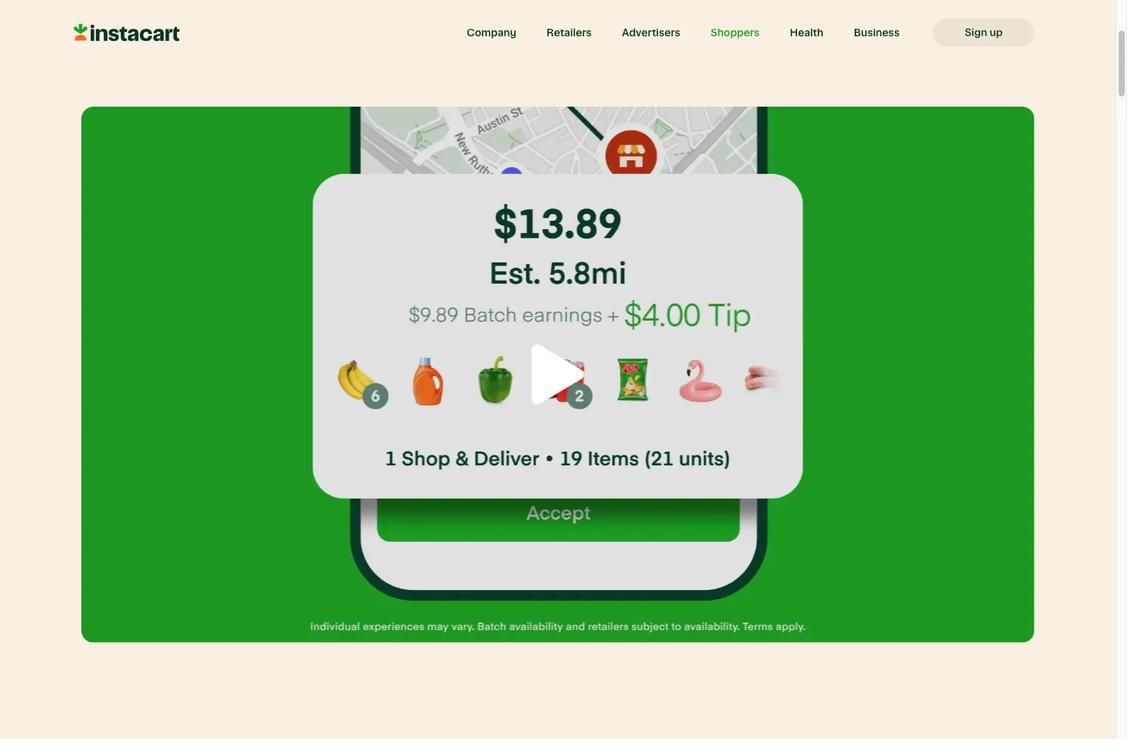 Task type: describe. For each thing, give the bounding box(es) containing it.
earn
[[81, 46, 115, 63]]

earn what you need, when you need it
[[81, 46, 369, 63]]

company button
[[452, 18, 531, 47]]

need
[[316, 46, 355, 63]]

retailers button
[[531, 18, 607, 47]]

need,
[[192, 46, 235, 63]]

shoppers
[[711, 27, 760, 38]]

sign
[[965, 27, 987, 38]]

sign up link
[[933, 18, 1034, 47]]

health button
[[775, 18, 839, 47]]

business
[[854, 27, 900, 38]]

2 you from the left
[[284, 46, 312, 63]]



Task type: locate. For each thing, give the bounding box(es) containing it.
0 horizontal spatial you
[[160, 46, 189, 63]]

up
[[990, 27, 1003, 38]]

sign up
[[965, 27, 1003, 38]]

it
[[359, 46, 369, 63]]

what
[[119, 46, 156, 63]]

you left need
[[284, 46, 312, 63]]

you right what
[[160, 46, 189, 63]]

video player region
[[81, 107, 1034, 643]]

when
[[239, 46, 280, 63]]

1 you from the left
[[160, 46, 189, 63]]

health
[[790, 27, 824, 38]]

advertisers
[[622, 27, 680, 38]]

company
[[467, 27, 516, 38]]

shoppers button
[[696, 18, 775, 47]]

advertisers button
[[607, 18, 696, 47]]

retailers
[[547, 27, 592, 38]]

1 horizontal spatial you
[[284, 46, 312, 63]]

business button
[[839, 18, 915, 47]]

you
[[160, 46, 189, 63], [284, 46, 312, 63]]



Task type: vqa. For each thing, say whether or not it's contained in the screenshot.
$ associated with 3rd Add button from the right
no



